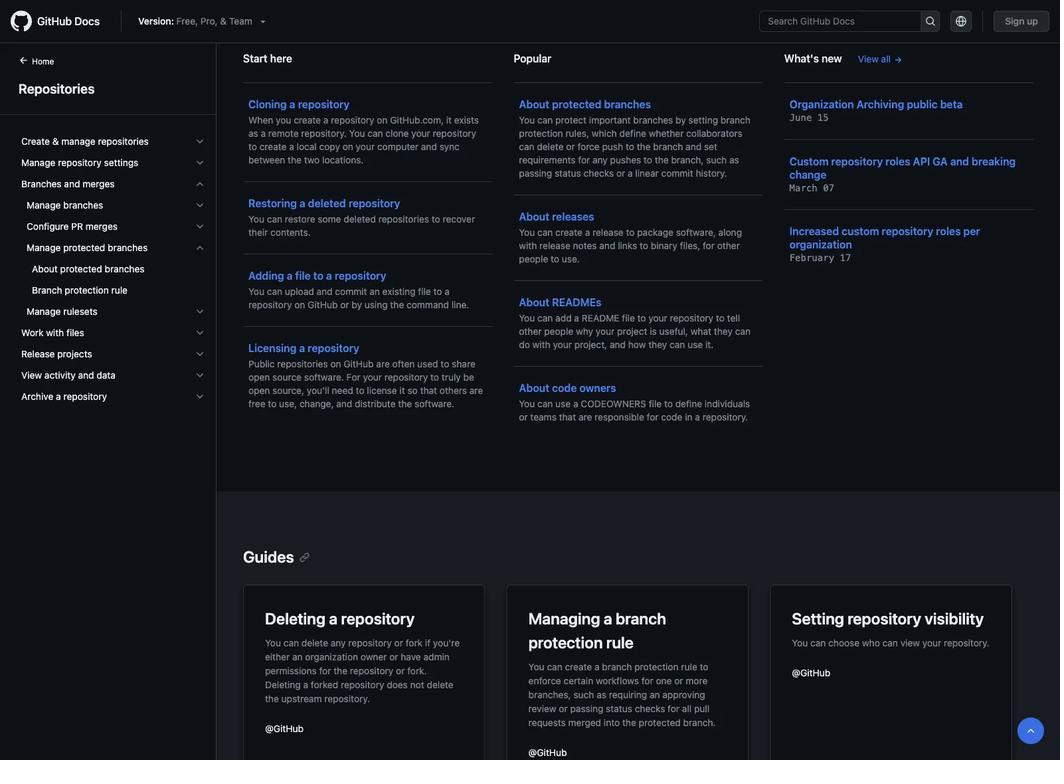Task type: locate. For each thing, give the bounding box(es) containing it.
home link
[[13, 55, 75, 68]]

protection up one on the bottom of page
[[635, 661, 679, 672]]

2 branches and merges element from the top
[[11, 195, 216, 322]]

1 horizontal spatial use
[[688, 339, 703, 350]]

manage protected branches element
[[11, 237, 216, 301], [11, 258, 216, 301]]

history.
[[696, 168, 727, 179]]

1 horizontal spatial roles
[[936, 225, 961, 238]]

view inside 'link'
[[858, 53, 879, 64]]

0 vertical spatial any
[[593, 154, 608, 165]]

rule down about protected branches 'link'
[[111, 285, 128, 296]]

an inside adding a file to a repository you can upload and commit an existing file to a repository on github or by using the command line.
[[370, 286, 380, 297]]

passing down the requirements
[[519, 168, 552, 179]]

0 horizontal spatial that
[[420, 385, 437, 396]]

branch protection rule link
[[16, 280, 211, 301]]

0 horizontal spatial they
[[649, 339, 667, 350]]

by inside adding a file to a repository you can upload and commit an existing file to a repository on github or by using the command line.
[[352, 299, 362, 310]]

1 vertical spatial rule
[[606, 633, 634, 652]]

branches and merges element containing manage branches
[[11, 195, 216, 322]]

2 vertical spatial rule
[[681, 661, 697, 672]]

you'll
[[307, 385, 329, 396]]

1 vertical spatial that
[[559, 412, 576, 423]]

and right "upload" on the top left of the page
[[317, 286, 333, 297]]

1 horizontal spatial software.
[[415, 398, 455, 409]]

create up certain
[[565, 661, 592, 672]]

about inside about code owners you can use a codeowners file to define individuals or teams that are responsible for code in a repository.
[[519, 382, 550, 394]]

for inside about releases you can create a release to package software, along with release notes and links to binary files, for other people to use.
[[703, 240, 715, 251]]

for inside about protected branches you can protect important branches by setting branch protection rules, which define whether collaborators can delete or force push to the branch and set requirements for any pushes to the branch, such as passing status checks or a linear commit history.
[[578, 154, 590, 165]]

1 horizontal spatial organization
[[790, 238, 852, 251]]

add
[[556, 313, 572, 324]]

2 deleting from the top
[[265, 679, 301, 690]]

1 branches and merges element from the top
[[11, 173, 216, 322]]

protection down managing
[[529, 633, 603, 652]]

repository
[[298, 98, 350, 111], [331, 115, 374, 126], [433, 128, 476, 139], [832, 155, 883, 167], [58, 157, 101, 168], [349, 197, 400, 210], [882, 225, 934, 238], [335, 269, 386, 282], [248, 299, 292, 310], [670, 313, 714, 324], [308, 342, 359, 354], [385, 372, 428, 383], [63, 391, 107, 402], [341, 609, 415, 628], [848, 609, 922, 628], [348, 637, 392, 648], [350, 665, 394, 676], [341, 679, 384, 690]]

a up upstream
[[303, 679, 308, 690]]

2 vertical spatial repositories
[[277, 358, 328, 369]]

your inside licensing a repository public repositories on github are often used to share open source software. for your repository to truly be open source, you'll need to license it so that others are free to use, change, and distribute the software.
[[363, 372, 382, 383]]

0 horizontal spatial as
[[248, 128, 258, 139]]

as down collaborators
[[730, 154, 739, 165]]

protected inside about protected branches 'link'
[[60, 263, 102, 274]]

view right new
[[858, 53, 879, 64]]

that
[[420, 385, 437, 396], [559, 412, 576, 423]]

0 vertical spatial rule
[[111, 285, 128, 296]]

sc 9kayk9 0 image
[[195, 200, 205, 211], [195, 306, 205, 317], [195, 328, 205, 338], [195, 349, 205, 359], [195, 370, 205, 381]]

0 vertical spatial that
[[420, 385, 437, 396]]

march 07 element
[[790, 182, 835, 193]]

about readmes you can add a readme file to your repository to tell other people why your project is useful, what they can do with your project, and how they can use it.
[[519, 296, 751, 350]]

use inside 'about readmes you can add a readme file to your repository to tell other people why your project is useful, what they can do with your project, and how they can use it.'
[[688, 339, 703, 350]]

protected up about protected branches
[[63, 242, 105, 253]]

about
[[519, 98, 550, 111], [519, 210, 550, 223], [32, 263, 58, 274], [519, 296, 550, 309], [519, 382, 550, 394]]

2 vertical spatial as
[[597, 689, 607, 700]]

february 17 element
[[790, 252, 851, 263]]

branches and merges element
[[11, 173, 216, 322], [11, 195, 216, 322]]

repository inside restoring a deleted repository you can restore some deleted repositories to recover their contents.
[[349, 197, 400, 210]]

visibility
[[925, 609, 984, 628]]

open up free
[[248, 385, 270, 396]]

you inside adding a file to a repository you can upload and commit an existing file to a repository on github or by using the command line.
[[248, 286, 264, 297]]

to up pushes
[[626, 141, 634, 152]]

2 open from the top
[[248, 385, 270, 396]]

protected up branch protection rule
[[60, 263, 102, 274]]

about for about releases
[[519, 210, 550, 223]]

can down useful,
[[670, 339, 685, 350]]

0 vertical spatial roles
[[886, 155, 911, 167]]

2 manage protected branches element from the top
[[11, 258, 216, 301]]

0 vertical spatial passing
[[519, 168, 552, 179]]

admin
[[424, 651, 450, 662]]

sc 9kayk9 0 image for archive a repository
[[195, 391, 205, 402]]

can right who
[[883, 637, 898, 648]]

delete down deleting a repository
[[302, 637, 328, 648]]

repositories up settings
[[98, 136, 149, 147]]

to right codeowners
[[664, 398, 673, 409]]

owner
[[361, 651, 387, 662]]

copy
[[319, 141, 340, 152]]

any down force
[[593, 154, 608, 165]]

software. up you'll at left bottom
[[304, 372, 344, 383]]

1 vertical spatial software.
[[415, 398, 455, 409]]

1 sc 9kayk9 0 image from the top
[[195, 136, 205, 147]]

software.
[[304, 372, 344, 383], [415, 398, 455, 409]]

you can delete any repository or fork if you're either an organization owner or have admin permissions for the repository or fork. deleting a forked repository does not delete the upstream repository.
[[265, 637, 460, 704]]

1 horizontal spatial rule
[[606, 633, 634, 652]]

repository. up 'copy'
[[301, 128, 347, 139]]

you
[[519, 115, 535, 126], [349, 128, 365, 139], [248, 214, 264, 225], [519, 227, 535, 238], [248, 286, 264, 297], [519, 313, 535, 324], [519, 398, 535, 409], [265, 637, 281, 648], [792, 637, 808, 648], [529, 661, 545, 672]]

3 sc 9kayk9 0 image from the top
[[195, 328, 205, 338]]

home
[[32, 56, 54, 66]]

branches down configure pr merges dropdown button
[[108, 242, 148, 253]]

0 vertical spatial define
[[620, 128, 646, 139]]

requirements
[[519, 154, 576, 165]]

to left recover
[[432, 214, 440, 225]]

1 sc 9kayk9 0 image from the top
[[195, 200, 205, 211]]

can
[[538, 115, 553, 126], [368, 128, 383, 139], [519, 141, 535, 152], [267, 214, 282, 225], [538, 227, 553, 238], [267, 286, 282, 297], [538, 313, 553, 324], [735, 326, 751, 337], [670, 339, 685, 350], [538, 398, 553, 409], [284, 637, 299, 648], [811, 637, 826, 648], [883, 637, 898, 648], [547, 661, 563, 672]]

sc 9kayk9 0 image
[[195, 136, 205, 147], [195, 157, 205, 168], [195, 179, 205, 189], [195, 221, 205, 232], [195, 243, 205, 253], [195, 391, 205, 402]]

protection inside you can create a branch protection rule to enforce certain workflows for one or more branches, such as requiring an approving review or passing status checks for all pull requests merged into the protected branch.
[[635, 661, 679, 672]]

manage for manage branches
[[27, 200, 61, 211]]

restoring
[[248, 197, 297, 210]]

code left owners
[[552, 382, 577, 394]]

protected for about protected branches
[[60, 263, 102, 274]]

commit up the 'using'
[[335, 286, 367, 297]]

2 horizontal spatial are
[[579, 412, 592, 423]]

search image
[[925, 16, 936, 27]]

1 horizontal spatial an
[[370, 286, 380, 297]]

0 vertical spatial checks
[[584, 168, 614, 179]]

1 vertical spatial such
[[574, 689, 594, 700]]

protected for manage protected branches
[[63, 242, 105, 253]]

0 horizontal spatial by
[[352, 299, 362, 310]]

0 vertical spatial release
[[593, 227, 624, 238]]

0 horizontal spatial organization
[[305, 651, 358, 662]]

@github down requests
[[529, 747, 567, 758]]

1 vertical spatial status
[[606, 703, 632, 714]]

merges inside dropdown button
[[86, 221, 118, 232]]

restore
[[285, 214, 315, 225]]

any inside about protected branches you can protect important branches by setting branch protection rules, which define whether collaborators can delete or force push to the branch and set requirements for any pushes to the branch, such as passing status checks or a linear commit history.
[[593, 154, 608, 165]]

branch inside managing a branch protection rule
[[616, 609, 666, 628]]

about up branch
[[32, 263, 58, 274]]

delete up the requirements
[[537, 141, 564, 152]]

0 horizontal spatial software.
[[304, 372, 344, 383]]

as down 'when'
[[248, 128, 258, 139]]

@github for deleting a repository
[[265, 723, 304, 734]]

for down approving at bottom
[[668, 703, 680, 714]]

protected inside manage protected branches dropdown button
[[63, 242, 105, 253]]

1 horizontal spatial they
[[714, 326, 733, 337]]

organization archiving public beta june 15
[[790, 98, 963, 123]]

github inside adding a file to a repository you can upload and commit an existing file to a repository on github or by using the command line.
[[308, 299, 338, 310]]

the inside adding a file to a repository you can upload and commit an existing file to a repository on github or by using the command line.
[[390, 299, 404, 310]]

branch
[[721, 115, 751, 126], [653, 141, 683, 152], [616, 609, 666, 628], [602, 661, 632, 672]]

a inside restoring a deleted repository you can restore some deleted repositories to recover their contents.
[[300, 197, 305, 210]]

sc 9kayk9 0 image inside manage branches dropdown button
[[195, 200, 205, 211]]

branch protection rule
[[32, 285, 128, 296]]

to right links
[[640, 240, 648, 251]]

0 vertical spatial are
[[376, 358, 390, 369]]

per
[[964, 225, 981, 238]]

github down "upload" on the top left of the page
[[308, 299, 338, 310]]

1 vertical spatial define
[[676, 398, 702, 409]]

protection inside managing a branch protection rule
[[529, 633, 603, 652]]

github inside licensing a repository public repositories on github are often used to share open source software. for your repository to truly be open source, you'll need to license it so that others are free to use, change, and distribute the software.
[[344, 358, 374, 369]]

a up command
[[445, 286, 450, 297]]

0 vertical spatial people
[[519, 253, 548, 264]]

any inside "you can delete any repository or fork if you're either an organization owner or have admin permissions for the repository or fork. deleting a forked repository does not delete the upstream repository."
[[331, 637, 346, 648]]

archiving
[[857, 98, 904, 111]]

you inside about releases you can create a release to package software, along with release notes and links to binary files, for other people to use.
[[519, 227, 535, 238]]

1 vertical spatial @github
[[265, 723, 304, 734]]

0 vertical spatial it
[[446, 115, 452, 126]]

who
[[862, 637, 880, 648]]

with left files
[[46, 327, 64, 338]]

as inside cloning a repository when you create a repository on github.com, it exists as a remote repository. you can clone your repository to create a local copy on your computer and sync between the two locations.
[[248, 128, 258, 139]]

responsible
[[595, 412, 644, 423]]

adding
[[248, 269, 284, 282]]

1 horizontal spatial by
[[676, 115, 686, 126]]

to up truly
[[441, 358, 449, 369]]

about inside 'about readmes you can add a readme file to your repository to tell other people why your project is useful, what they can do with your project, and how they can use it.'
[[519, 296, 550, 309]]

view all
[[858, 53, 891, 64]]

the down the 'existing'
[[390, 299, 404, 310]]

the left upstream
[[265, 693, 279, 704]]

view activity and data
[[21, 370, 116, 381]]

1 horizontal spatial delete
[[427, 679, 454, 690]]

manage protected branches button
[[16, 237, 211, 258]]

1 horizontal spatial are
[[470, 385, 483, 396]]

5 sc 9kayk9 0 image from the top
[[195, 243, 205, 253]]

0 vertical spatial view
[[858, 53, 879, 64]]

rule up workflows
[[606, 633, 634, 652]]

deleted
[[308, 197, 346, 210], [344, 214, 376, 225]]

release
[[21, 348, 55, 359]]

1 deleting from the top
[[265, 609, 326, 628]]

about for about readmes
[[519, 296, 550, 309]]

1 vertical spatial use
[[556, 398, 571, 409]]

1 vertical spatial all
[[682, 703, 692, 714]]

0 vertical spatial with
[[519, 240, 537, 251]]

manage inside dropdown button
[[27, 306, 61, 317]]

repositories left recover
[[379, 214, 429, 225]]

passing
[[519, 168, 552, 179], [570, 703, 604, 714]]

4 sc 9kayk9 0 image from the top
[[195, 221, 205, 232]]

sc 9kayk9 0 image inside create & manage repositories dropdown button
[[195, 136, 205, 147]]

all inside 'link'
[[881, 53, 891, 64]]

rule inside manage protected branches element
[[111, 285, 128, 296]]

& right pro,
[[220, 16, 227, 27]]

by up whether
[[676, 115, 686, 126]]

to right free
[[268, 398, 277, 409]]

repositories
[[98, 136, 149, 147], [379, 214, 429, 225], [277, 358, 328, 369]]

can down adding
[[267, 286, 282, 297]]

sc 9kayk9 0 image for create & manage repositories
[[195, 136, 205, 147]]

owners
[[580, 382, 616, 394]]

upstream
[[281, 693, 322, 704]]

their
[[248, 227, 268, 238]]

None search field
[[760, 11, 940, 32]]

deleting inside "you can delete any repository or fork if you're either an organization owner or have admin permissions for the repository or fork. deleting a forked repository does not delete the upstream repository."
[[265, 679, 301, 690]]

linear
[[635, 168, 659, 179]]

1 vertical spatial roles
[[936, 225, 961, 238]]

create inside you can create a branch protection rule to enforce certain workflows for one or more branches, such as requiring an approving review or passing status checks for all pull requests merged into the protected branch.
[[565, 661, 592, 672]]

0 horizontal spatial an
[[292, 651, 303, 662]]

commit
[[661, 168, 693, 179], [335, 286, 367, 297]]

by left the 'using'
[[352, 299, 362, 310]]

0 vertical spatial open
[[248, 372, 270, 383]]

0 horizontal spatial roles
[[886, 155, 911, 167]]

1 manage protected branches element from the top
[[11, 237, 216, 301]]

and
[[421, 141, 437, 152], [686, 141, 702, 152], [951, 155, 969, 167], [64, 178, 80, 189], [600, 240, 616, 251], [317, 286, 333, 297], [610, 339, 626, 350], [78, 370, 94, 381], [336, 398, 352, 409]]

can down releases
[[538, 227, 553, 238]]

or down branches,
[[559, 703, 568, 714]]

a right add
[[574, 313, 579, 324]]

custom
[[790, 155, 829, 167]]

other down along on the right of the page
[[717, 240, 740, 251]]

about left readmes at top right
[[519, 296, 550, 309]]

your up is
[[649, 313, 668, 324]]

1 vertical spatial release
[[540, 240, 571, 251]]

0 horizontal spatial use
[[556, 398, 571, 409]]

popular
[[514, 52, 552, 65]]

2 vertical spatial delete
[[427, 679, 454, 690]]

or inside about code owners you can use a codeowners file to define individuals or teams that are responsible for code in a repository.
[[519, 412, 528, 423]]

start here
[[243, 52, 292, 65]]

manage repository settings
[[21, 157, 138, 168]]

1 vertical spatial by
[[352, 299, 362, 310]]

about for about protected branches
[[519, 98, 550, 111]]

public
[[248, 358, 275, 369]]

file inside 'about readmes you can add a readme file to your repository to tell other people why your project is useful, what they can do with your project, and how they can use it.'
[[622, 313, 635, 324]]

people inside 'about readmes you can add a readme file to your repository to tell other people why your project is useful, what they can do with your project, and how they can use it.'
[[544, 326, 574, 337]]

sc 9kayk9 0 image inside branches and merges dropdown button
[[195, 179, 205, 189]]

1 horizontal spatial &
[[220, 16, 227, 27]]

or left have
[[390, 651, 398, 662]]

codeowners
[[581, 398, 646, 409]]

0 vertical spatial github
[[37, 15, 72, 28]]

branches for about protected branches you can protect important branches by setting branch protection rules, which define whether collaborators can delete or force push to the branch and set requirements for any pushes to the branch, such as passing status checks or a linear commit history.
[[604, 98, 651, 111]]

are left often
[[376, 358, 390, 369]]

sc 9kayk9 0 image for manage protected branches
[[195, 243, 205, 253]]

merged
[[568, 717, 601, 728]]

0 horizontal spatial it
[[400, 385, 405, 396]]

such inside you can create a branch protection rule to enforce certain workflows for one or more branches, such as requiring an approving review or passing status checks for all pull requests merged into the protected branch.
[[574, 689, 594, 700]]

1 horizontal spatial it
[[446, 115, 452, 126]]

tooltip
[[1018, 718, 1044, 744]]

clone
[[386, 128, 409, 139]]

you can create a branch protection rule to enforce certain workflows for one or more branches, such as requiring an approving review or passing status checks for all pull requests merged into the protected branch.
[[529, 661, 716, 728]]

1 horizontal spatial all
[[881, 53, 891, 64]]

& right create
[[52, 136, 59, 147]]

1 vertical spatial repositories
[[379, 214, 429, 225]]

archive a repository button
[[16, 386, 211, 407]]

a up notes
[[585, 227, 590, 238]]

are down codeowners
[[579, 412, 592, 423]]

code left in
[[661, 412, 683, 423]]

and up the 'branch,'
[[686, 141, 702, 152]]

0 horizontal spatial any
[[331, 637, 346, 648]]

manage down branches
[[27, 200, 61, 211]]

and inside about protected branches you can protect important branches by setting branch protection rules, which define whether collaborators can delete or force push to the branch and set requirements for any pushes to the branch, such as passing status checks or a linear commit history.
[[686, 141, 702, 152]]

can up teams
[[538, 398, 553, 409]]

as down workflows
[[597, 689, 607, 700]]

it.
[[706, 339, 714, 350]]

1 vertical spatial commit
[[335, 286, 367, 297]]

0 vertical spatial merges
[[83, 178, 115, 189]]

1 horizontal spatial that
[[559, 412, 576, 423]]

protection
[[519, 128, 563, 139], [65, 285, 109, 296], [529, 633, 603, 652], [635, 661, 679, 672]]

can up enforce
[[547, 661, 563, 672]]

0 vertical spatial an
[[370, 286, 380, 297]]

and inside 'about readmes you can add a readme file to your repository to tell other people why your project is useful, what they can do with your project, and how they can use it.'
[[610, 339, 626, 350]]

1 vertical spatial &
[[52, 136, 59, 147]]

protected up protect
[[552, 98, 602, 111]]

the
[[637, 141, 651, 152], [288, 154, 302, 165], [655, 154, 669, 165], [390, 299, 404, 310], [398, 398, 412, 409], [334, 665, 348, 676], [265, 693, 279, 704], [623, 717, 636, 728]]

increased
[[790, 225, 839, 238]]

any down deleting a repository
[[331, 637, 346, 648]]

5 sc 9kayk9 0 image from the top
[[195, 370, 205, 381]]

setting repository visibility
[[792, 609, 984, 628]]

branches down manage protected branches dropdown button
[[105, 263, 145, 274]]

and inside view activity and data dropdown button
[[78, 370, 94, 381]]

june 15 element
[[790, 112, 829, 123]]

a inside dropdown button
[[56, 391, 61, 402]]

0 vertical spatial by
[[676, 115, 686, 126]]

for inside about code owners you can use a codeowners file to define individuals or teams that are responsible for code in a repository.
[[647, 412, 659, 423]]

repository inside 'about readmes you can add a readme file to your repository to tell other people why your project is useful, what they can do with your project, and how they can use it.'
[[670, 313, 714, 324]]

are down be
[[470, 385, 483, 396]]

roles left api
[[886, 155, 911, 167]]

a up "upload" on the top left of the page
[[287, 269, 293, 282]]

other inside 'about readmes you can add a readme file to your repository to tell other people why your project is useful, what they can do with your project, and how they can use it.'
[[519, 326, 542, 337]]

people inside about releases you can create a release to package software, along with release notes and links to binary files, for other people to use.
[[519, 253, 548, 264]]

0 horizontal spatial view
[[21, 370, 42, 381]]

0 vertical spatial status
[[555, 168, 581, 179]]

useful,
[[659, 326, 688, 337]]

protected down approving at bottom
[[639, 717, 681, 728]]

1 horizontal spatial @github
[[529, 747, 567, 758]]

all inside you can create a branch protection rule to enforce certain workflows for one or more branches, such as requiring an approving review or passing status checks for all pull requests merged into the protected branch.
[[682, 703, 692, 714]]

branch inside you can create a branch protection rule to enforce certain workflows for one or more branches, such as requiring an approving review or passing status checks for all pull requests merged into the protected branch.
[[602, 661, 632, 672]]

2 horizontal spatial repositories
[[379, 214, 429, 225]]

sc 9kayk9 0 image for work with files
[[195, 328, 205, 338]]

roles
[[886, 155, 911, 167], [936, 225, 961, 238]]

1 vertical spatial deleting
[[265, 679, 301, 690]]

can down setting
[[811, 637, 826, 648]]

0 vertical spatial code
[[552, 382, 577, 394]]

sc 9kayk9 0 image for branches and merges
[[195, 179, 205, 189]]

merges
[[83, 178, 115, 189], [86, 221, 118, 232]]

2 vertical spatial github
[[344, 358, 374, 369]]

a down some
[[326, 269, 332, 282]]

protection inside repositories element
[[65, 285, 109, 296]]

1 vertical spatial organization
[[305, 651, 358, 662]]

protected inside you can create a branch protection rule to enforce certain workflows for one or more branches, such as requiring an approving review or passing status checks for all pull requests merged into the protected branch.
[[639, 717, 681, 728]]

software. down others on the bottom left of the page
[[415, 398, 455, 409]]

contents.
[[271, 227, 311, 238]]

2 horizontal spatial as
[[730, 154, 739, 165]]

create
[[294, 115, 321, 126], [260, 141, 287, 152], [556, 227, 583, 238], [565, 661, 592, 672]]

package
[[637, 227, 674, 238]]

recover
[[443, 214, 475, 225]]

sc 9kayk9 0 image for manage branches
[[195, 200, 205, 211]]

rulesets
[[63, 306, 97, 317]]

manage
[[61, 136, 96, 147]]

1 vertical spatial view
[[21, 370, 42, 381]]

on inside licensing a repository public repositories on github are often used to share open source software. for your repository to truly be open source, you'll need to license it so that others are free to use, change, and distribute the software.
[[331, 358, 341, 369]]

view inside dropdown button
[[21, 370, 42, 381]]

1 horizontal spatial as
[[597, 689, 607, 700]]

0 horizontal spatial are
[[376, 358, 390, 369]]

1 horizontal spatial repositories
[[277, 358, 328, 369]]

protect
[[556, 115, 587, 126]]

1 vertical spatial checks
[[635, 703, 665, 714]]

can up the requirements
[[519, 141, 535, 152]]

select language: current language is english image
[[956, 16, 967, 27]]

2 horizontal spatial @github
[[792, 667, 831, 678]]

people
[[519, 253, 548, 264], [544, 326, 574, 337]]

2 sc 9kayk9 0 image from the top
[[195, 306, 205, 317]]

4 sc 9kayk9 0 image from the top
[[195, 349, 205, 359]]

passing up merged
[[570, 703, 604, 714]]

a inside "you can delete any repository or fork if you're either an organization owner or have admin permissions for the repository or fork. deleting a forked repository does not delete the upstream repository."
[[303, 679, 308, 690]]

an down one on the bottom of page
[[650, 689, 660, 700]]

0 horizontal spatial &
[[52, 136, 59, 147]]

with inside dropdown button
[[46, 327, 64, 338]]

0 horizontal spatial all
[[682, 703, 692, 714]]

2 vertical spatial with
[[533, 339, 551, 350]]

0 vertical spatial as
[[248, 128, 258, 139]]

for up forked
[[319, 665, 331, 676]]

code
[[552, 382, 577, 394], [661, 412, 683, 423]]

0 horizontal spatial checks
[[584, 168, 614, 179]]

0 vertical spatial software.
[[304, 372, 344, 383]]

file
[[295, 269, 311, 282], [418, 286, 431, 297], [622, 313, 635, 324], [649, 398, 662, 409]]

manage rulesets button
[[16, 301, 211, 322]]

1 horizontal spatial other
[[717, 240, 740, 251]]

2 horizontal spatial an
[[650, 689, 660, 700]]

sc 9kayk9 0 image inside view activity and data dropdown button
[[195, 370, 205, 381]]

file inside about code owners you can use a codeowners file to define individuals or teams that are responsible for code in a repository.
[[649, 398, 662, 409]]

organization up february 17 'element'
[[790, 238, 852, 251]]

2 vertical spatial an
[[650, 689, 660, 700]]

1 horizontal spatial code
[[661, 412, 683, 423]]

about down "popular"
[[519, 98, 550, 111]]

checks down force
[[584, 168, 614, 179]]

delete inside about protected branches you can protect important branches by setting branch protection rules, which define whether collaborators can delete or force push to the branch and set requirements for any pushes to the branch, such as passing status checks or a linear commit history.
[[537, 141, 564, 152]]

create down releases
[[556, 227, 583, 238]]

the inside you can create a branch protection rule to enforce certain workflows for one or more branches, such as requiring an approving review or passing status checks for all pull requests merged into the protected branch.
[[623, 717, 636, 728]]

0 vertical spatial repositories
[[98, 136, 149, 147]]

1 vertical spatial merges
[[86, 221, 118, 232]]

2 sc 9kayk9 0 image from the top
[[195, 157, 205, 168]]

roles left per
[[936, 225, 961, 238]]

6 sc 9kayk9 0 image from the top
[[195, 391, 205, 402]]

1 horizontal spatial view
[[858, 53, 879, 64]]

2 horizontal spatial delete
[[537, 141, 564, 152]]

the up "linear"
[[655, 154, 669, 165]]

branches for manage protected branches
[[108, 242, 148, 253]]

project,
[[575, 339, 607, 350]]

define up push
[[620, 128, 646, 139]]

and inside custom repository roles api ga and breaking change march 07
[[951, 155, 969, 167]]

2 vertical spatial @github
[[529, 747, 567, 758]]

view up archive
[[21, 370, 42, 381]]

software,
[[676, 227, 716, 238]]

3 sc 9kayk9 0 image from the top
[[195, 179, 205, 189]]

a right archive
[[56, 391, 61, 402]]

and right ga
[[951, 155, 969, 167]]

repositories up source
[[277, 358, 328, 369]]

it left so
[[400, 385, 405, 396]]

to
[[248, 141, 257, 152], [626, 141, 634, 152], [644, 154, 652, 165], [432, 214, 440, 225], [626, 227, 635, 238], [640, 240, 648, 251], [551, 253, 559, 264], [313, 269, 324, 282], [434, 286, 442, 297], [638, 313, 646, 324], [716, 313, 725, 324], [441, 358, 449, 369], [431, 372, 439, 383], [356, 385, 364, 396], [268, 398, 277, 409], [664, 398, 673, 409], [700, 661, 709, 672]]

0 horizontal spatial @github
[[265, 723, 304, 734]]



Task type: describe. For each thing, give the bounding box(es) containing it.
as inside about protected branches you can protect important branches by setting branch protection rules, which define whether collaborators can delete or force push to the branch and set requirements for any pushes to the branch, such as passing status checks or a linear commit history.
[[730, 154, 739, 165]]

a up "you can delete any repository or fork if you're either an organization owner or have admin permissions for the repository or fork. deleting a forked repository does not delete the upstream repository."
[[329, 609, 338, 628]]

you inside cloning a repository when you create a repository on github.com, it exists as a remote repository. you can clone your repository to create a local copy on your computer and sync between the two locations.
[[349, 128, 365, 139]]

manage for manage rulesets
[[27, 306, 61, 317]]

sc 9kayk9 0 image for view activity and data
[[195, 370, 205, 381]]

distribute
[[355, 398, 396, 409]]

triangle down image
[[258, 16, 268, 27]]

a right in
[[695, 412, 700, 423]]

settings
[[104, 157, 138, 168]]

about code owners you can use a codeowners file to define individuals or teams that are responsible for code in a repository.
[[519, 382, 750, 423]]

do
[[519, 339, 530, 350]]

repositories inside restoring a deleted repository you can restore some deleted repositories to recover their contents.
[[379, 214, 429, 225]]

or left fork
[[394, 637, 403, 648]]

or up does
[[396, 665, 405, 676]]

can inside about releases you can create a release to package software, along with release notes and links to binary files, for other people to use.
[[538, 227, 553, 238]]

1 vertical spatial deleted
[[344, 214, 376, 225]]

you're
[[433, 637, 460, 648]]

organization inside the increased custom repository roles per organization february 17
[[790, 238, 852, 251]]

such inside about protected branches you can protect important branches by setting branch protection rules, which define whether collaborators can delete or force push to the branch and set requirements for any pushes to the branch, such as passing status checks or a linear commit history.
[[706, 154, 727, 165]]

fork.
[[407, 665, 427, 676]]

you inside about protected branches you can protect important branches by setting branch protection rules, which define whether collaborators can delete or force push to the branch and set requirements for any pushes to the branch, such as passing status checks or a linear commit history.
[[519, 115, 535, 126]]

here
[[270, 52, 292, 65]]

commit inside about protected branches you can protect important branches by setting branch protection rules, which define whether collaborators can delete or force push to the branch and set requirements for any pushes to the branch, such as passing status checks or a linear commit history.
[[661, 168, 693, 179]]

to up command
[[434, 286, 442, 297]]

create right you
[[294, 115, 321, 126]]

your up locations.
[[356, 141, 375, 152]]

branches and merges
[[21, 178, 115, 189]]

a down 'when'
[[261, 128, 266, 139]]

checks inside about protected branches you can protect important branches by setting branch protection rules, which define whether collaborators can delete or force push to the branch and set requirements for any pushes to the branch, such as passing status checks or a linear commit history.
[[584, 168, 614, 179]]

to left use.
[[551, 253, 559, 264]]

and inside licensing a repository public repositories on github are often used to share open source software. for your repository to truly be open source, you'll need to license it so that others are free to use, change, and distribute the software.
[[336, 398, 352, 409]]

it inside licensing a repository public repositories on github are often used to share open source software. for your repository to truly be open source, you'll need to license it so that others are free to use, change, and distribute the software.
[[400, 385, 405, 396]]

releases
[[552, 210, 594, 223]]

you inside restoring a deleted repository you can restore some deleted repositories to recover their contents.
[[248, 214, 264, 225]]

to down for
[[356, 385, 364, 396]]

repositories inside licensing a repository public repositories on github are often used to share open source software. for your repository to truly be open source, you'll need to license it so that others are free to use, change, and distribute the software.
[[277, 358, 328, 369]]

rules,
[[566, 128, 589, 139]]

merges for branches and merges
[[83, 178, 115, 189]]

on inside adding a file to a repository you can upload and commit an existing file to a repository on github or by using the command line.
[[295, 299, 305, 310]]

configure pr merges
[[27, 221, 118, 232]]

manage protected branches element containing manage protected branches
[[11, 237, 216, 301]]

can left protect
[[538, 115, 553, 126]]

to up links
[[626, 227, 635, 238]]

create
[[21, 136, 50, 147]]

can down tell
[[735, 326, 751, 337]]

repositories element
[[0, 54, 217, 759]]

your down github.com, at top
[[411, 128, 430, 139]]

branch down whether
[[653, 141, 683, 152]]

protection inside about protected branches you can protect important branches by setting branch protection rules, which define whether collaborators can delete or force push to the branch and set requirements for any pushes to the branch, such as passing status checks or a linear commit history.
[[519, 128, 563, 139]]

locations.
[[322, 154, 364, 165]]

with inside about releases you can create a release to package software, along with release notes and links to binary files, for other people to use.
[[519, 240, 537, 251]]

1 vertical spatial code
[[661, 412, 683, 423]]

whether
[[649, 128, 684, 139]]

february
[[790, 252, 835, 263]]

managing
[[529, 609, 600, 628]]

roles inside the increased custom repository roles per organization february 17
[[936, 225, 961, 238]]

15
[[818, 112, 829, 123]]

repositories inside dropdown button
[[98, 136, 149, 147]]

you inside you can create a branch protection rule to enforce certain workflows for one or more branches, such as requiring an approving review or passing status checks for all pull requests merged into the protected branch.
[[529, 661, 545, 672]]

that inside about code owners you can use a codeowners file to define individuals or teams that are responsible for code in a repository.
[[559, 412, 576, 423]]

project
[[617, 326, 647, 337]]

individuals
[[705, 398, 750, 409]]

repository. inside about code owners you can use a codeowners file to define individuals or teams that are responsible for code in a repository.
[[703, 412, 748, 423]]

Search GitHub Docs search field
[[760, 11, 921, 31]]

can inside cloning a repository when you create a repository on github.com, it exists as a remote repository. you can clone your repository to create a local copy on your computer and sync between the two locations.
[[368, 128, 383, 139]]

view for view activity and data
[[21, 370, 42, 381]]

about for about code owners
[[519, 382, 550, 394]]

or down rules,
[[566, 141, 575, 152]]

requests
[[529, 717, 566, 728]]

can inside you can create a branch protection rule to enforce certain workflows for one or more branches, such as requiring an approving review or passing status checks for all pull requests merged into the protected branch.
[[547, 661, 563, 672]]

manage for manage protected branches
[[27, 242, 61, 253]]

checks inside you can create a branch protection rule to enforce certain workflows for one or more branches, such as requiring an approving review or passing status checks for all pull requests merged into the protected branch.
[[635, 703, 665, 714]]

to inside restoring a deleted repository you can restore some deleted repositories to recover their contents.
[[432, 214, 440, 225]]

0 horizontal spatial code
[[552, 382, 577, 394]]

branches and merges element containing branches and merges
[[11, 173, 216, 322]]

increased custom repository roles per organization february 17
[[790, 225, 981, 263]]

free
[[248, 398, 265, 409]]

files,
[[680, 240, 700, 251]]

to inside cloning a repository when you create a repository on github.com, it exists as a remote repository. you can clone your repository to create a local copy on your computer and sync between the two locations.
[[248, 141, 257, 152]]

roles inside custom repository roles api ga and breaking change march 07
[[886, 155, 911, 167]]

the up pushes
[[637, 141, 651, 152]]

for left one on the bottom of page
[[642, 675, 654, 686]]

it inside cloning a repository when you create a repository on github.com, it exists as a remote repository. you can clone your repository to create a local copy on your computer and sync between the two locations.
[[446, 115, 452, 126]]

approving
[[663, 689, 705, 700]]

manage rulesets
[[27, 306, 97, 317]]

define inside about protected branches you can protect important branches by setting branch protection rules, which define whether collaborators can delete or force push to the branch and set requirements for any pushes to the branch, such as passing status checks or a linear commit history.
[[620, 128, 646, 139]]

repository inside custom repository roles api ga and breaking change march 07
[[832, 155, 883, 167]]

branches for about protected branches
[[105, 263, 145, 274]]

forked
[[311, 679, 338, 690]]

what's
[[784, 52, 819, 65]]

& inside dropdown button
[[52, 136, 59, 147]]

to up "linear"
[[644, 154, 652, 165]]

merges for configure pr merges
[[86, 221, 118, 232]]

a inside you can create a branch protection rule to enforce certain workflows for one or more branches, such as requiring an approving review or passing status checks for all pull requests merged into the protected branch.
[[595, 661, 600, 672]]

the up forked
[[334, 665, 348, 676]]

file up "upload" on the top left of the page
[[295, 269, 311, 282]]

github inside github docs link
[[37, 15, 72, 28]]

have
[[401, 651, 421, 662]]

or up approving at bottom
[[675, 675, 683, 686]]

sc 9kayk9 0 image for manage rulesets
[[195, 306, 205, 317]]

archive a repository
[[21, 391, 107, 402]]

docs
[[75, 15, 100, 28]]

readme
[[582, 313, 620, 324]]

using
[[365, 299, 388, 310]]

activity
[[44, 370, 76, 381]]

change
[[790, 168, 827, 181]]

a left codeowners
[[573, 398, 578, 409]]

a left local
[[289, 141, 294, 152]]

start
[[243, 52, 268, 65]]

manage for manage repository settings
[[21, 157, 55, 168]]

used
[[417, 358, 438, 369]]

commit inside adding a file to a repository you can upload and commit an existing file to a repository on github or by using the command line.
[[335, 286, 367, 297]]

status inside you can create a branch protection rule to enforce certain workflows for one or more branches, such as requiring an approving review or passing status checks for all pull requests merged into the protected branch.
[[606, 703, 632, 714]]

organization
[[790, 98, 854, 111]]

on up locations.
[[343, 141, 353, 152]]

your down add
[[553, 339, 572, 350]]

scroll to top image
[[1026, 726, 1036, 736]]

and inside about releases you can create a release to package software, along with release notes and links to binary files, for other people to use.
[[600, 240, 616, 251]]

as inside you can create a branch protection rule to enforce certain workflows for one or more branches, such as requiring an approving review or passing status checks for all pull requests merged into the protected branch.
[[597, 689, 607, 700]]

permissions
[[265, 665, 317, 676]]

cloning a repository when you create a repository on github.com, it exists as a remote repository. you can clone your repository to create a local copy on your computer and sync between the two locations.
[[248, 98, 479, 165]]

can inside about code owners you can use a codeowners file to define individuals or teams that are responsible for code in a repository.
[[538, 398, 553, 409]]

or inside adding a file to a repository you can upload and commit an existing file to a repository on github or by using the command line.
[[340, 299, 349, 310]]

june
[[790, 112, 812, 123]]

free,
[[176, 16, 198, 27]]

1 open from the top
[[248, 372, 270, 383]]

a inside licensing a repository public repositories on github are often used to share open source software. for your repository to truly be open source, you'll need to license it so that others are free to use, change, and distribute the software.
[[299, 342, 305, 354]]

@github for setting repository visibility
[[792, 667, 831, 678]]

manage branches
[[27, 200, 103, 211]]

manage branches button
[[16, 195, 211, 216]]

view
[[901, 637, 920, 648]]

other inside about releases you can create a release to package software, along with release notes and links to binary files, for other people to use.
[[717, 240, 740, 251]]

sc 9kayk9 0 image for manage repository settings
[[195, 157, 205, 168]]

enforce
[[529, 675, 561, 686]]

manage repository settings button
[[16, 152, 211, 173]]

a up 'copy'
[[323, 115, 328, 126]]

status inside about protected branches you can protect important branches by setting branch protection rules, which define whether collaborators can delete or force push to the branch and set requirements for any pushes to the branch, such as passing status checks or a linear commit history.
[[555, 168, 581, 179]]

can inside "you can delete any repository or fork if you're either an organization owner or have admin permissions for the repository or fork. deleting a forked repository does not delete the upstream repository."
[[284, 637, 299, 648]]

organization inside "you can delete any repository or fork if you're either an organization owner or have admin permissions for the repository or fork. deleting a forked repository does not delete the upstream repository."
[[305, 651, 358, 662]]

why
[[576, 326, 593, 337]]

rule inside managing a branch protection rule
[[606, 633, 634, 652]]

0 horizontal spatial delete
[[302, 637, 328, 648]]

branches up whether
[[633, 115, 673, 126]]

your down readme on the top
[[596, 326, 615, 337]]

local
[[297, 141, 317, 152]]

deleting a repository
[[265, 609, 415, 628]]

use.
[[562, 253, 580, 264]]

a up you
[[289, 98, 295, 111]]

view activity and data button
[[16, 365, 211, 386]]

use inside about code owners you can use a codeowners file to define individuals or teams that are responsible for code in a repository.
[[556, 398, 571, 409]]

repository. down visibility
[[944, 637, 990, 648]]

work with files button
[[16, 322, 211, 343]]

sc 9kayk9 0 image for release projects
[[195, 349, 205, 359]]

a inside about protected branches you can protect important branches by setting branch protection rules, which define whether collaborators can delete or force push to the branch and set requirements for any pushes to the branch, such as passing status checks or a linear commit history.
[[628, 168, 633, 179]]

files
[[66, 327, 84, 338]]

rule inside you can create a branch protection rule to enforce certain workflows for one or more branches, such as requiring an approving review or passing status checks for all pull requests merged into the protected branch.
[[681, 661, 697, 672]]

to left tell
[[716, 313, 725, 324]]

create inside about releases you can create a release to package software, along with release notes and links to binary files, for other people to use.
[[556, 227, 583, 238]]

and inside adding a file to a repository you can upload and commit an existing file to a repository on github or by using the command line.
[[317, 286, 333, 297]]

the inside cloning a repository when you create a repository on github.com, it exists as a remote repository. you can clone your repository to create a local copy on your computer and sync between the two locations.
[[288, 154, 302, 165]]

about inside 'link'
[[32, 263, 58, 274]]

protected for about protected branches you can protect important branches by setting branch protection rules, which define whether collaborators can delete or force push to the branch and set requirements for any pushes to the branch, such as passing status checks or a linear commit history.
[[552, 98, 602, 111]]

to up project
[[638, 313, 646, 324]]

repositories
[[19, 80, 95, 96]]

collaborators
[[686, 128, 743, 139]]

configure pr merges button
[[16, 216, 211, 237]]

branches up pr
[[63, 200, 103, 211]]

github docs link
[[11, 11, 110, 32]]

can left add
[[538, 313, 553, 324]]

file up command
[[418, 286, 431, 297]]

archive
[[21, 391, 53, 402]]

by inside about protected branches you can protect important branches by setting branch protection rules, which define whether collaborators can delete or force push to the branch and set requirements for any pushes to the branch, such as passing status checks or a linear commit history.
[[676, 115, 686, 126]]

requiring
[[609, 689, 647, 700]]

sc 9kayk9 0 image for configure pr merges
[[195, 221, 205, 232]]

public
[[907, 98, 938, 111]]

you can choose who can view your repository.
[[792, 637, 990, 648]]

the inside licensing a repository public repositories on github are often used to share open source software. for your repository to truly be open source, you'll need to license it so that others are free to use, change, and distribute the software.
[[398, 398, 412, 409]]

0 vertical spatial deleted
[[308, 197, 346, 210]]

are inside about code owners you can use a codeowners file to define individuals or teams that are responsible for code in a repository.
[[579, 412, 592, 423]]

that inside licensing a repository public repositories on github are often used to share open source software. for your repository to truly be open source, you'll need to license it so that others are free to use, change, and distribute the software.
[[420, 385, 437, 396]]

a inside managing a branch protection rule
[[604, 609, 612, 628]]

branch up collaborators
[[721, 115, 751, 126]]

upload
[[285, 286, 314, 297]]

along
[[719, 227, 742, 238]]

@github for managing a branch protection rule
[[529, 747, 567, 758]]

1 horizontal spatial release
[[593, 227, 624, 238]]

setting
[[689, 115, 718, 126]]

repository. inside "you can delete any repository or fork if you're either an organization owner or have admin permissions for the repository or fork. deleting a forked repository does not delete the upstream repository."
[[324, 693, 370, 704]]

branches,
[[529, 689, 571, 700]]

0 vertical spatial they
[[714, 326, 733, 337]]

into
[[604, 717, 620, 728]]

release projects
[[21, 348, 92, 359]]

work with files
[[21, 327, 84, 338]]

others
[[440, 385, 467, 396]]

between
[[248, 154, 285, 165]]

an inside you can create a branch protection rule to enforce certain workflows for one or more branches, such as requiring an approving review or passing status checks for all pull requests merged into the protected branch.
[[650, 689, 660, 700]]

fork
[[406, 637, 423, 648]]

binary
[[651, 240, 678, 251]]

setting
[[792, 609, 844, 628]]

version:
[[138, 16, 174, 27]]

to inside you can create a branch protection rule to enforce certain workflows for one or more branches, such as requiring an approving review or passing status checks for all pull requests merged into the protected branch.
[[700, 661, 709, 672]]

define inside about code owners you can use a codeowners file to define individuals or teams that are responsible for code in a repository.
[[676, 398, 702, 409]]

does
[[387, 679, 408, 690]]

passing inside you can create a branch protection rule to enforce certain workflows for one or more branches, such as requiring an approving review or passing status checks for all pull requests merged into the protected branch.
[[570, 703, 604, 714]]

17
[[840, 252, 851, 263]]

set
[[704, 141, 718, 152]]

for
[[347, 372, 361, 383]]

to down used on the top left of the page
[[431, 372, 439, 383]]

change,
[[300, 398, 334, 409]]

be
[[463, 372, 474, 383]]

version: free, pro, & team
[[138, 16, 252, 27]]

create up between
[[260, 141, 287, 152]]

or down pushes
[[617, 168, 625, 179]]

and inside branches and merges dropdown button
[[64, 178, 80, 189]]

view for view all
[[858, 53, 879, 64]]

guides
[[243, 547, 294, 566]]

manage protected branches element containing about protected branches
[[11, 258, 216, 301]]

adding a file to a repository you can upload and commit an existing file to a repository on github or by using the command line.
[[248, 269, 469, 310]]

force
[[578, 141, 600, 152]]

to inside about code owners you can use a codeowners file to define individuals or teams that are responsible for code in a repository.
[[664, 398, 673, 409]]

push
[[602, 141, 623, 152]]

an inside "you can delete any repository or fork if you're either an organization owner or have admin permissions for the repository or fork. deleting a forked repository does not delete the upstream repository."
[[292, 651, 303, 662]]

to up "upload" on the top left of the page
[[313, 269, 324, 282]]

line.
[[452, 299, 469, 310]]

you inside 'about readmes you can add a readme file to your repository to tell other people why your project is useful, what they can do with your project, and how they can use it.'
[[519, 313, 535, 324]]

share
[[452, 358, 476, 369]]

you inside "you can delete any repository or fork if you're either an organization owner or have admin permissions for the repository or fork. deleting a forked repository does not delete the upstream repository."
[[265, 637, 281, 648]]

passing inside about protected branches you can protect important branches by setting branch protection rules, which define whether collaborators can delete or force push to the branch and set requirements for any pushes to the branch, such as passing status checks or a linear commit history.
[[519, 168, 552, 179]]

on up clone
[[377, 115, 388, 126]]

1 vertical spatial are
[[470, 385, 483, 396]]

your right view
[[923, 637, 942, 648]]

0 horizontal spatial release
[[540, 240, 571, 251]]

can inside restoring a deleted repository you can restore some deleted repositories to recover their contents.
[[267, 214, 282, 225]]



Task type: vqa. For each thing, say whether or not it's contained in the screenshot.
The Date
no



